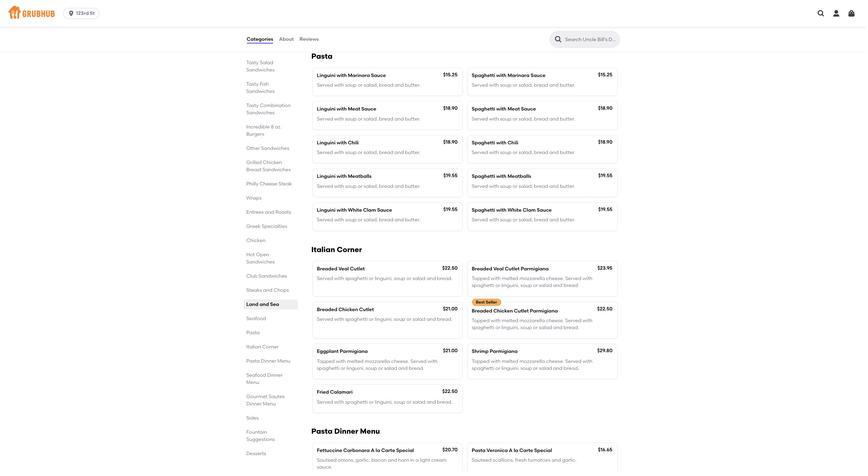 Task type: locate. For each thing, give the bounding box(es) containing it.
spaghetti down shrimp
[[472, 366, 494, 372]]

0 horizontal spatial vegetable.
[[407, 17, 432, 23]]

$21.00
[[443, 306, 458, 312], [443, 348, 458, 354]]

2 vertical spatial $22.50
[[442, 389, 458, 395]]

bread for spaghetti with white clam sauce
[[534, 217, 548, 223]]

mozzarella for eggplant parmigiana
[[365, 359, 390, 365]]

bread
[[379, 82, 393, 88], [534, 82, 548, 88], [379, 116, 393, 122], [534, 116, 548, 122], [379, 150, 393, 156], [534, 150, 548, 156], [379, 184, 393, 189], [534, 184, 548, 189], [379, 217, 393, 223], [534, 217, 548, 223]]

1 horizontal spatial meat
[[508, 106, 520, 112]]

123rd
[[76, 10, 89, 16]]

cheese for steak
[[260, 181, 277, 187]]

cheese for sandwiches
[[260, 38, 278, 44]]

pasta dinner menu up carbonara
[[311, 427, 380, 436]]

scallops
[[491, 17, 510, 23]]

served with soup or salad, bread and butter. down linguini with meatballs
[[317, 184, 420, 189]]

2 white from the left
[[508, 207, 522, 213]]

sandwiches up steaks and chops
[[259, 274, 287, 279]]

breaded for breaded chicken cutlet parmigiana
[[472, 308, 492, 314]]

1 linguini from the top
[[317, 73, 336, 78]]

sauce for linguini with marinara sauce
[[371, 73, 386, 78]]

bread for spaghetti with meatballs
[[534, 184, 548, 189]]

served with soup or salad, bread and butter. for linguini with meat sauce
[[317, 116, 420, 122]]

breast
[[246, 167, 261, 173]]

$22.50
[[442, 265, 458, 271], [597, 306, 613, 312], [442, 389, 458, 395]]

1 vertical spatial italian corner
[[246, 344, 279, 350]]

spaghetti up the best
[[472, 283, 494, 289]]

seafood inside seafood dinner menu
[[246, 373, 266, 379]]

2 veal from the left
[[493, 266, 504, 272]]

special up 'ham'
[[396, 448, 414, 454]]

2 la from the left
[[514, 448, 518, 454]]

shrimp, scallops and filet. served with soup or salad, potato and vegetable. button
[[468, 2, 617, 37]]

2 $21.00 from the top
[[443, 348, 458, 354]]

0 vertical spatial italian
[[311, 245, 335, 254]]

$21.00 for served with spaghetti or linguini, soup or salad and bread.
[[443, 306, 458, 312]]

vegetable.
[[407, 17, 432, 23], [499, 24, 524, 30]]

carte up sauteed scallions, fresh tomatoes and garlic.
[[519, 448, 533, 454]]

1 horizontal spatial white
[[508, 207, 522, 213]]

2 special from the left
[[534, 448, 552, 454]]

1 clam from the left
[[363, 207, 376, 213]]

bread for spaghetti with marinara sauce
[[534, 82, 548, 88]]

cheese inside tasty cheese sandwiches
[[260, 38, 278, 44]]

cheese.
[[546, 276, 564, 282], [546, 318, 564, 324], [391, 359, 409, 365], [546, 359, 564, 365]]

0 vertical spatial served with spaghetti or linguini, soup or salad and bread.
[[317, 276, 453, 282]]

roasts
[[275, 210, 291, 215]]

0 horizontal spatial $15.25
[[443, 72, 458, 78]]

1 served with spaghetti or linguini, soup or salad and bread. from the top
[[317, 276, 453, 282]]

about
[[279, 36, 294, 42]]

1 vertical spatial seafood
[[246, 373, 266, 379]]

meat down spaghetti with marinara sauce
[[508, 106, 520, 112]]

salad,
[[364, 17, 378, 23], [580, 17, 594, 23], [364, 82, 378, 88], [519, 82, 533, 88], [364, 116, 378, 122], [519, 116, 533, 122], [364, 150, 378, 156], [519, 150, 533, 156], [364, 184, 378, 189], [519, 184, 533, 189], [364, 217, 378, 223], [519, 217, 533, 223]]

cheese right philly
[[260, 181, 277, 187]]

butter. for linguini with chili
[[405, 150, 420, 156]]

1 $15.25 from the left
[[443, 72, 458, 78]]

garlic,
[[356, 458, 370, 464]]

topped with melted mozzarella cheese. served with spaghetti or linguini, soup or salad and bread. for breaded chicken cutlet parmigiana
[[472, 318, 593, 331]]

cheese
[[260, 38, 278, 44], [260, 181, 277, 187]]

2 meatballs from the left
[[508, 174, 531, 180]]

melted down shrimp parmigiana
[[502, 359, 518, 365]]

italian
[[311, 245, 335, 254], [246, 344, 261, 350]]

dinner down gourmet
[[246, 401, 262, 407]]

italian up breaded veal cutlet
[[311, 245, 335, 254]]

served with soup or salad, bread and butter. down the spaghetti with meatballs
[[472, 184, 575, 189]]

mozzarella
[[520, 276, 545, 282], [520, 318, 545, 324], [365, 359, 390, 365], [520, 359, 545, 365]]

3 linguini from the top
[[317, 140, 336, 146]]

1 vertical spatial served with spaghetti or linguini, soup or salad and bread.
[[317, 317, 453, 323]]

mozzarella for shrimp parmigiana
[[520, 359, 545, 365]]

topped for breaded chicken cutlet parmigiana
[[472, 318, 490, 324]]

$18.90 for spaghetti with meat sauce
[[598, 106, 613, 111]]

dinner up carbonara
[[334, 427, 358, 436]]

served with soup or salad, bread and butter. for spaghetti with white clam sauce
[[472, 217, 575, 223]]

butter.
[[405, 82, 420, 88], [560, 82, 575, 88], [405, 116, 420, 122], [560, 116, 575, 122], [405, 150, 420, 156], [560, 150, 575, 156], [405, 184, 420, 189], [560, 184, 575, 189], [405, 217, 420, 223], [560, 217, 575, 223]]

tasty inside tasty combination sandwiches
[[246, 103, 259, 109]]

tasty up tasty salad sandwiches at the left top
[[246, 38, 259, 44]]

1 horizontal spatial italian corner
[[311, 245, 362, 254]]

spaghetti with marinara sauce
[[472, 73, 546, 78]]

1 meat from the left
[[348, 106, 360, 112]]

$18.90 for linguini with meat sauce
[[443, 106, 458, 111]]

0 horizontal spatial special
[[396, 448, 414, 454]]

clam for linguini with white clam sauce
[[363, 207, 376, 213]]

spaghetti for spaghetti with chili
[[472, 140, 495, 146]]

topped down the best
[[472, 318, 490, 324]]

melted down breaded veal cutlet parmigiana
[[502, 276, 518, 282]]

sea
[[270, 302, 279, 308]]

menu up gourmet
[[246, 380, 259, 386]]

topped for shrimp parmigiana
[[472, 359, 490, 365]]

best
[[476, 300, 485, 305]]

pasta
[[311, 52, 333, 60], [246, 330, 260, 336], [246, 359, 260, 364], [311, 427, 333, 436], [472, 448, 486, 454]]

seafood for seafood
[[246, 316, 266, 322]]

sandwiches down the fish
[[246, 89, 275, 94]]

special for pasta veronica a la carte special
[[534, 448, 552, 454]]

carte for tomatoes
[[519, 448, 533, 454]]

1 carte from the left
[[381, 448, 395, 454]]

linguini for linguini with white clam sauce
[[317, 207, 336, 213]]

corner up seafood dinner menu
[[262, 344, 279, 350]]

sandwiches up grilled chicken breast sandwiches
[[261, 146, 289, 151]]

1 horizontal spatial la
[[514, 448, 518, 454]]

0 horizontal spatial svg image
[[68, 10, 75, 17]]

la for carbonara
[[376, 448, 380, 454]]

2 carte from the left
[[519, 448, 533, 454]]

melted for eggplant parmigiana
[[347, 359, 364, 365]]

philly cheese steak
[[246, 181, 292, 187]]

bread for spaghetti with meat sauce
[[534, 116, 548, 122]]

sandwiches
[[246, 46, 275, 52], [246, 67, 275, 73], [246, 89, 275, 94], [246, 110, 275, 116], [261, 146, 289, 151], [263, 167, 291, 173], [246, 259, 275, 265], [259, 274, 287, 279]]

spaghetti
[[345, 276, 368, 282], [472, 283, 494, 289], [345, 317, 368, 323], [472, 325, 494, 331], [317, 366, 339, 372], [472, 366, 494, 372], [345, 400, 368, 405]]

2 served with spaghetti or linguini, soup or salad and bread. from the top
[[317, 317, 453, 323]]

1 special from the left
[[396, 448, 414, 454]]

1 a from the left
[[371, 448, 375, 454]]

$15.25
[[443, 72, 458, 78], [598, 72, 613, 78]]

tasty salad sandwiches
[[246, 60, 275, 73]]

la
[[376, 448, 380, 454], [514, 448, 518, 454]]

meat
[[348, 106, 360, 112], [508, 106, 520, 112]]

1 tasty from the top
[[246, 38, 259, 44]]

menu inside gourmet sautes dinner menu
[[263, 401, 276, 407]]

pasta veronica a la carte special
[[472, 448, 552, 454]]

0 vertical spatial seafood
[[246, 316, 266, 322]]

spaghetti
[[472, 73, 495, 78], [472, 106, 495, 112], [472, 140, 495, 146], [472, 174, 495, 180], [472, 207, 495, 213]]

1 horizontal spatial veal
[[493, 266, 504, 272]]

mozzarella for breaded veal cutlet parmigiana
[[520, 276, 545, 282]]

white
[[348, 207, 362, 213], [508, 207, 522, 213]]

tasty for tasty combination sandwiches
[[246, 103, 259, 109]]

bread for linguini with meat sauce
[[379, 116, 393, 122]]

$18.90 for linguini with chili
[[443, 139, 458, 145]]

0 horizontal spatial clam
[[363, 207, 376, 213]]

italian corner up breaded veal cutlet
[[311, 245, 362, 254]]

4 linguini from the top
[[317, 174, 336, 180]]

corner
[[337, 245, 362, 254], [262, 344, 279, 350]]

$19.55 for spaghetti with white clam sauce
[[598, 207, 613, 213]]

2 clam from the left
[[523, 207, 536, 213]]

spaghetti down breaded veal cutlet
[[345, 276, 368, 282]]

served with spaghetti or linguini, soup or salad and bread. for breaded veal cutlet
[[317, 276, 453, 282]]

0 horizontal spatial sauteed
[[317, 458, 337, 464]]

chicken
[[263, 160, 282, 166], [246, 238, 266, 244], [339, 307, 358, 313], [493, 308, 513, 314]]

0 vertical spatial italian corner
[[311, 245, 362, 254]]

served with soup or salad, bread and butter. down spaghetti with meat sauce
[[472, 116, 575, 122]]

2 tasty from the top
[[246, 60, 259, 66]]

$16.65
[[598, 447, 613, 453]]

bread for spaghetti with chili
[[534, 150, 548, 156]]

tasty inside tasty salad sandwiches
[[246, 60, 259, 66]]

meatballs for linguini with meatballs
[[348, 174, 372, 180]]

vegetable. inside 'button'
[[407, 17, 432, 23]]

1 chili from the left
[[348, 140, 359, 146]]

chicken for breaded chicken cutlet
[[339, 307, 358, 313]]

served with soup or salad, bread and butter. down linguini with white clam sauce
[[317, 217, 420, 223]]

svg image
[[817, 9, 825, 18], [848, 9, 856, 18]]

1 horizontal spatial $15.25
[[598, 72, 613, 78]]

cutlet for breaded chicken cutlet parmigiana
[[514, 308, 529, 314]]

steak
[[279, 181, 292, 187]]

carte up bacon
[[381, 448, 395, 454]]

topped for breaded veal cutlet parmigiana
[[472, 276, 490, 282]]

5 spaghetti from the top
[[472, 207, 495, 213]]

seafood up gourmet
[[246, 373, 266, 379]]

cutlet for breaded veal cutlet parmigiana
[[505, 266, 520, 272]]

salad, for linguini with meatballs
[[364, 184, 378, 189]]

1 $21.00 from the top
[[443, 306, 458, 312]]

2 linguini from the top
[[317, 106, 336, 112]]

linguini,
[[375, 276, 393, 282], [501, 283, 519, 289], [375, 317, 393, 323], [501, 325, 519, 331], [347, 366, 364, 372], [501, 366, 519, 372], [375, 400, 393, 405]]

butter. for spaghetti with meatballs
[[560, 184, 575, 189]]

salad
[[413, 276, 426, 282], [539, 283, 552, 289], [413, 317, 426, 323], [539, 325, 552, 331], [384, 366, 397, 372], [539, 366, 552, 372], [413, 400, 426, 405]]

4 tasty from the top
[[246, 103, 259, 109]]

1 horizontal spatial chili
[[508, 140, 518, 146]]

0 horizontal spatial potato
[[379, 17, 395, 23]]

cheese. for shrimp parmigiana
[[546, 359, 564, 365]]

1 horizontal spatial vegetable.
[[499, 24, 524, 30]]

topped up the best
[[472, 276, 490, 282]]

veronica
[[487, 448, 508, 454]]

1 white from the left
[[348, 207, 362, 213]]

served with soup or salad, bread and butter.
[[317, 82, 420, 88], [472, 82, 575, 88], [317, 116, 420, 122], [472, 116, 575, 122], [317, 150, 420, 156], [472, 150, 575, 156], [317, 184, 420, 189], [472, 184, 575, 189], [317, 217, 420, 223], [472, 217, 575, 223]]

served with soup or salad, bread and butter. down linguini with chili
[[317, 150, 420, 156]]

linguini for linguini with meat sauce
[[317, 106, 336, 112]]

served with soup or salad, bread and butter. for linguini with chili
[[317, 150, 420, 156]]

1 horizontal spatial potato
[[472, 24, 488, 30]]

italian up seafood dinner menu
[[246, 344, 261, 350]]

sandwiches up the philly cheese steak
[[263, 167, 291, 173]]

pasta dinner menu up seafood dinner menu
[[246, 359, 291, 364]]

fish
[[260, 81, 269, 87]]

onions,
[[338, 458, 355, 464]]

5 linguini from the top
[[317, 207, 336, 213]]

menu up seafood dinner menu
[[277, 359, 291, 364]]

0 vertical spatial potato
[[379, 17, 395, 23]]

la up fresh
[[514, 448, 518, 454]]

italian corner up seafood dinner menu
[[246, 344, 279, 350]]

incredible
[[246, 124, 270, 130]]

0 horizontal spatial a
[[371, 448, 375, 454]]

2 meat from the left
[[508, 106, 520, 112]]

1 vertical spatial $22.50
[[597, 306, 613, 312]]

sandwiches inside grilled chicken breast sandwiches
[[263, 167, 291, 173]]

meat down linguini with marinara sauce
[[348, 106, 360, 112]]

linguini for linguini with marinara sauce
[[317, 73, 336, 78]]

meatballs for spaghetti with meatballs
[[508, 174, 531, 180]]

0 horizontal spatial pasta dinner menu
[[246, 359, 291, 364]]

topped with melted mozzarella cheese. served with spaghetti or linguini, soup or salad and bread.
[[472, 276, 593, 289], [472, 318, 593, 331], [317, 359, 438, 372], [472, 359, 593, 372]]

menu
[[277, 359, 291, 364], [246, 380, 259, 386], [263, 401, 276, 407], [360, 427, 380, 436]]

0 horizontal spatial carte
[[381, 448, 395, 454]]

1 horizontal spatial marinara
[[508, 73, 530, 78]]

0 vertical spatial $22.50
[[442, 265, 458, 271]]

1 vertical spatial corner
[[262, 344, 279, 350]]

1 horizontal spatial sauteed
[[472, 458, 492, 464]]

$15.25 for spaghetti with marinara sauce
[[598, 72, 613, 78]]

1 vertical spatial potato
[[472, 24, 488, 30]]

0 horizontal spatial veal
[[339, 266, 349, 272]]

2 sauteed from the left
[[472, 458, 492, 464]]

carte
[[381, 448, 395, 454], [519, 448, 533, 454]]

salad, for linguini with marinara sauce
[[364, 82, 378, 88]]

4 spaghetti from the top
[[472, 174, 495, 180]]

menu down sautes at the bottom left
[[263, 401, 276, 407]]

123rd st
[[76, 10, 95, 16]]

0 horizontal spatial meat
[[348, 106, 360, 112]]

la up bacon
[[376, 448, 380, 454]]

sandwiches up incredible
[[246, 110, 275, 116]]

2 a from the left
[[509, 448, 513, 454]]

chili for spaghetti with chili
[[508, 140, 518, 146]]

tasty inside tasty cheese sandwiches
[[246, 38, 259, 44]]

menu up fettuccine carbonara a la carte special
[[360, 427, 380, 436]]

breaded veal cutlet
[[317, 266, 365, 272]]

topped down shrimp
[[472, 359, 490, 365]]

seafood down land
[[246, 316, 266, 322]]

0 horizontal spatial white
[[348, 207, 362, 213]]

sauteed inside sauteed onions, garlic, bacon and ham in a light cream sauce.
[[317, 458, 337, 464]]

3 spaghetti from the top
[[472, 140, 495, 146]]

chili
[[348, 140, 359, 146], [508, 140, 518, 146]]

italian corner
[[311, 245, 362, 254], [246, 344, 279, 350]]

chicken inside grilled chicken breast sandwiches
[[263, 160, 282, 166]]

linguini with chili
[[317, 140, 359, 146]]

tasty for tasty cheese sandwiches
[[246, 38, 259, 44]]

served with soup or salad, bread and butter. down spaghetti with white clam sauce
[[472, 217, 575, 223]]

salad
[[260, 60, 273, 66]]

special for fettuccine carbonara a la carte special
[[396, 448, 414, 454]]

1 horizontal spatial meatballs
[[508, 174, 531, 180]]

3 served with spaghetti or linguini, soup or salad and bread. from the top
[[317, 400, 453, 405]]

svg image
[[832, 9, 841, 18], [68, 10, 75, 17]]

1 vertical spatial cheese
[[260, 181, 277, 187]]

topped down eggplant
[[317, 359, 335, 365]]

butter. for spaghetti with chili
[[560, 150, 575, 156]]

tomatoes
[[528, 458, 551, 464]]

tasty left the fish
[[246, 81, 259, 87]]

pasta up the fettuccine
[[311, 427, 333, 436]]

tasty inside tasty fish sandwiches
[[246, 81, 259, 87]]

1 horizontal spatial carte
[[519, 448, 533, 454]]

1 sauteed from the left
[[317, 458, 337, 464]]

3 tasty from the top
[[246, 81, 259, 87]]

garlic.
[[562, 458, 577, 464]]

seafood for seafood dinner menu
[[246, 373, 266, 379]]

0 horizontal spatial italian
[[246, 344, 261, 350]]

served with soup or salad, bread and butter. down linguini with marinara sauce
[[317, 82, 420, 88]]

shrimp, scallops and filet. served with soup or salad, potato and vegetable.
[[472, 17, 594, 30]]

tasty down tasty fish sandwiches
[[246, 103, 259, 109]]

0 horizontal spatial corner
[[262, 344, 279, 350]]

dinner up sautes at the bottom left
[[267, 373, 283, 379]]

$19.55
[[444, 173, 458, 179], [598, 173, 613, 179], [444, 207, 458, 213], [598, 207, 613, 213]]

2 $15.25 from the left
[[598, 72, 613, 78]]

with
[[334, 17, 344, 23], [550, 17, 560, 23], [337, 73, 347, 78], [496, 73, 507, 78], [334, 82, 344, 88], [489, 82, 499, 88], [337, 106, 347, 112], [496, 106, 507, 112], [334, 116, 344, 122], [489, 116, 499, 122], [337, 140, 347, 146], [496, 140, 507, 146], [334, 150, 344, 156], [489, 150, 499, 156], [337, 174, 347, 180], [496, 174, 507, 180], [334, 184, 344, 189], [489, 184, 499, 189], [337, 207, 347, 213], [496, 207, 507, 213], [334, 217, 344, 223], [489, 217, 499, 223], [334, 276, 344, 282], [491, 276, 501, 282], [583, 276, 593, 282], [334, 317, 344, 323], [491, 318, 501, 324], [583, 318, 593, 324], [336, 359, 346, 365], [428, 359, 438, 365], [491, 359, 501, 365], [583, 359, 593, 365], [334, 400, 344, 405]]

1 vertical spatial vegetable.
[[499, 24, 524, 30]]

corner up breaded veal cutlet
[[337, 245, 362, 254]]

0 horizontal spatial la
[[376, 448, 380, 454]]

chili for linguini with chili
[[348, 140, 359, 146]]

potato
[[379, 17, 395, 23], [472, 24, 488, 30]]

potato inside shrimp, scallops and filet. served with soup or salad, potato and vegetable.
[[472, 24, 488, 30]]

sauteed up sauce.
[[317, 458, 337, 464]]

melted down breaded chicken cutlet parmigiana
[[502, 318, 518, 324]]

$19.55 for linguini with meatballs
[[444, 173, 458, 179]]

0 vertical spatial vegetable.
[[407, 17, 432, 23]]

1 horizontal spatial special
[[534, 448, 552, 454]]

1 horizontal spatial a
[[509, 448, 513, 454]]

with inside served with soup or salad, potato and vegetable. 'button'
[[334, 17, 344, 23]]

served with soup or salad, bread and butter. down spaghetti with marinara sauce
[[472, 82, 575, 88]]

topped with melted mozzarella cheese. served with spaghetti or linguini, soup or salad and bread. for shrimp parmigiana
[[472, 359, 593, 372]]

1 horizontal spatial clam
[[523, 207, 536, 213]]

tasty left salad
[[246, 60, 259, 66]]

chicken for grilled chicken breast sandwiches
[[263, 160, 282, 166]]

mozzarella for breaded chicken cutlet parmigiana
[[520, 318, 545, 324]]

1 la from the left
[[376, 448, 380, 454]]

$22.50 for fried calamari
[[442, 389, 458, 395]]

steaks and chops
[[246, 288, 289, 294]]

0 horizontal spatial svg image
[[817, 9, 825, 18]]

spaghetti for spaghetti with white clam sauce
[[472, 207, 495, 213]]

breaded chicken cutlet parmigiana
[[472, 308, 558, 314]]

philly
[[246, 181, 258, 187]]

1 marinara from the left
[[348, 73, 370, 78]]

melted down eggplant parmigiana
[[347, 359, 364, 365]]

special up tomatoes
[[534, 448, 552, 454]]

butter. for linguini with marinara sauce
[[405, 82, 420, 88]]

1 horizontal spatial pasta dinner menu
[[311, 427, 380, 436]]

sauteed down veronica
[[472, 458, 492, 464]]

sauce for spaghetti with marinara sauce
[[531, 73, 546, 78]]

sauteed onions, garlic, bacon and ham in a light cream sauce.
[[317, 458, 447, 471]]

0 horizontal spatial meatballs
[[348, 174, 372, 180]]

entrees
[[246, 210, 264, 215]]

served with soup or salad, bread and butter. for linguini with meatballs
[[317, 184, 420, 189]]

1 horizontal spatial svg image
[[832, 9, 841, 18]]

2 spaghetti from the top
[[472, 106, 495, 112]]

1 spaghetti from the top
[[472, 73, 495, 78]]

breaded veal cutlet parmigiana
[[472, 266, 549, 272]]

2 marinara from the left
[[508, 73, 530, 78]]

other sandwiches
[[246, 146, 289, 151]]

salad, for linguini with meat sauce
[[364, 116, 378, 122]]

served with soup or salad, bread and butter. down 'linguini with meat sauce'
[[317, 116, 420, 122]]

bread.
[[437, 276, 453, 282], [564, 283, 579, 289], [437, 317, 453, 323], [564, 325, 579, 331], [409, 366, 424, 372], [564, 366, 579, 372], [437, 400, 453, 405]]

wraps
[[246, 195, 262, 201]]

cutlet for breaded veal cutlet
[[350, 266, 365, 272]]

veal
[[339, 266, 349, 272], [493, 266, 504, 272]]

a up scallions,
[[509, 448, 513, 454]]

meat for linguini
[[348, 106, 360, 112]]

0 vertical spatial $21.00
[[443, 306, 458, 312]]

served inside 'button'
[[317, 17, 333, 23]]

reviews button
[[299, 27, 319, 52]]

soup inside shrimp, scallops and filet. served with soup or salad, potato and vegetable.
[[561, 17, 572, 23]]

1 meatballs from the left
[[348, 174, 372, 180]]

$19.55 for linguini with white clam sauce
[[444, 207, 458, 213]]

salad, for spaghetti with chili
[[519, 150, 533, 156]]

fettuccine
[[317, 448, 342, 454]]

main navigation navigation
[[0, 0, 866, 27]]

1 veal from the left
[[339, 266, 349, 272]]

2 seafood from the top
[[246, 373, 266, 379]]

sandwiches down categories
[[246, 46, 275, 52]]

salad, for spaghetti with meatballs
[[519, 184, 533, 189]]

2 vertical spatial served with spaghetti or linguini, soup or salad and bread.
[[317, 400, 453, 405]]

specialties
[[262, 224, 287, 230]]

linguini for linguini with meatballs
[[317, 174, 336, 180]]

1 vertical spatial $21.00
[[443, 348, 458, 354]]

served
[[317, 17, 333, 23], [533, 17, 549, 23], [317, 82, 333, 88], [472, 82, 488, 88], [317, 116, 333, 122], [472, 116, 488, 122], [317, 150, 333, 156], [472, 150, 488, 156], [317, 184, 333, 189], [472, 184, 488, 189], [317, 217, 333, 223], [472, 217, 488, 223], [317, 276, 333, 282], [565, 276, 582, 282], [317, 317, 333, 323], [565, 318, 582, 324], [410, 359, 427, 365], [565, 359, 582, 365], [317, 400, 333, 405]]

0 vertical spatial corner
[[337, 245, 362, 254]]

1 horizontal spatial svg image
[[848, 9, 856, 18]]

0 horizontal spatial marinara
[[348, 73, 370, 78]]

served with soup or salad, bread and butter. down spaghetti with chili
[[472, 150, 575, 156]]

1 horizontal spatial italian
[[311, 245, 335, 254]]

1 seafood from the top
[[246, 316, 266, 322]]

a
[[371, 448, 375, 454], [509, 448, 513, 454]]

white for spaghetti
[[508, 207, 522, 213]]

sautes
[[269, 394, 285, 400]]

breaded
[[317, 266, 337, 272], [472, 266, 492, 272], [317, 307, 337, 313], [472, 308, 492, 314]]

or inside served with soup or salad, potato and vegetable. 'button'
[[358, 17, 363, 23]]

a up bacon
[[371, 448, 375, 454]]

cutlet for breaded chicken cutlet
[[359, 307, 374, 313]]

steaks
[[246, 288, 262, 294]]

white for linguini
[[348, 207, 362, 213]]

spaghetti with chili
[[472, 140, 518, 146]]

cheese left about button
[[260, 38, 278, 44]]

shrimp
[[472, 349, 489, 355]]

0 horizontal spatial chili
[[348, 140, 359, 146]]

melted for breaded chicken cutlet parmigiana
[[502, 318, 518, 324]]

0 vertical spatial cheese
[[260, 38, 278, 44]]

2 chili from the left
[[508, 140, 518, 146]]



Task type: describe. For each thing, give the bounding box(es) containing it.
calamari
[[330, 390, 353, 396]]

open
[[256, 252, 269, 258]]

with inside shrimp, scallops and filet. served with soup or salad, potato and vegetable.
[[550, 17, 560, 23]]

dinner inside seafood dinner menu
[[267, 373, 283, 379]]

bread for linguini with chili
[[379, 150, 393, 156]]

st
[[90, 10, 95, 16]]

sandwiches inside tasty combination sandwiches
[[246, 110, 275, 116]]

butter. for linguini with meat sauce
[[405, 116, 420, 122]]

in
[[410, 458, 414, 464]]

cheese. for breaded chicken cutlet parmigiana
[[546, 318, 564, 324]]

123rd st button
[[63, 8, 102, 19]]

salad, for spaghetti with meat sauce
[[519, 116, 533, 122]]

$20.70
[[443, 447, 458, 453]]

veal for spaghetti
[[339, 266, 349, 272]]

0 vertical spatial pasta dinner menu
[[246, 359, 291, 364]]

served with soup or salad, potato and vegetable. button
[[313, 2, 462, 37]]

potato inside 'button'
[[379, 17, 395, 23]]

salad, for linguini with chili
[[364, 150, 378, 156]]

cheese. for breaded veal cutlet parmigiana
[[546, 276, 564, 282]]

dinner up seafood dinner menu
[[261, 359, 276, 364]]

hot
[[246, 252, 255, 258]]

breaded for breaded veal cutlet
[[317, 266, 337, 272]]

meat for spaghetti
[[508, 106, 520, 112]]

spaghetti up shrimp
[[472, 325, 494, 331]]

sauteed for pasta
[[472, 458, 492, 464]]

breaded for breaded veal cutlet parmigiana
[[472, 266, 492, 272]]

Search Uncle Bill's Diner search field
[[565, 36, 617, 43]]

1 vertical spatial italian
[[246, 344, 261, 350]]

$15.25 for linguini with marinara sauce
[[443, 72, 458, 78]]

reviews
[[300, 36, 319, 42]]

0 horizontal spatial italian corner
[[246, 344, 279, 350]]

club sandwiches
[[246, 274, 287, 279]]

2 svg image from the left
[[848, 9, 856, 18]]

menu inside seafood dinner menu
[[246, 380, 259, 386]]

sandwiches down open
[[246, 259, 275, 265]]

sandwiches inside tasty cheese sandwiches
[[246, 46, 275, 52]]

$21.00 for topped with melted mozzarella cheese. served with spaghetti or linguini, soup or salad and bread.
[[443, 348, 458, 354]]

tasty cheese sandwiches
[[246, 38, 278, 52]]

light
[[420, 458, 430, 464]]

carbonara
[[343, 448, 370, 454]]

1 vertical spatial pasta dinner menu
[[311, 427, 380, 436]]

filet.
[[522, 17, 532, 23]]

1 svg image from the left
[[817, 9, 825, 18]]

sauce for linguini with meat sauce
[[361, 106, 376, 112]]

land and sea
[[246, 302, 279, 308]]

clam for spaghetti with white clam sauce
[[523, 207, 536, 213]]

gourmet
[[246, 394, 268, 400]]

svg image inside 123rd st button
[[68, 10, 75, 17]]

eggplant
[[317, 349, 339, 355]]

bread for linguini with white clam sauce
[[379, 217, 393, 223]]

marinara for spaghetti
[[508, 73, 530, 78]]

butter. for spaghetti with meat sauce
[[560, 116, 575, 122]]

breaded for breaded chicken cutlet
[[317, 307, 337, 313]]

pasta left veronica
[[472, 448, 486, 454]]

salad, inside 'button'
[[364, 17, 378, 23]]

spaghetti down breaded chicken cutlet
[[345, 317, 368, 323]]

marinara for linguini
[[348, 73, 370, 78]]

linguini with meatballs
[[317, 174, 372, 180]]

gourmet sautes dinner menu
[[246, 394, 285, 407]]

topped with melted mozzarella cheese. served with spaghetti or linguini, soup or salad and bread. for breaded veal cutlet parmigiana
[[472, 276, 593, 289]]

butter. for spaghetti with marinara sauce
[[560, 82, 575, 88]]

eggplant parmigiana
[[317, 349, 368, 355]]

shrimp,
[[472, 17, 490, 23]]

fountain suggestions
[[246, 430, 275, 443]]

a
[[416, 458, 419, 464]]

dinner inside gourmet sautes dinner menu
[[246, 401, 262, 407]]

spaghetti with white clam sauce
[[472, 207, 552, 213]]

$23.95
[[598, 265, 613, 271]]

sauce for spaghetti with meat sauce
[[521, 106, 536, 112]]

served with spaghetti or linguini, soup or salad and bread. for fried calamari
[[317, 400, 453, 405]]

served with soup or salad, bread and butter. for spaghetti with chili
[[472, 150, 575, 156]]

suggestions
[[246, 437, 275, 443]]

8
[[271, 124, 274, 130]]

bacon
[[371, 458, 387, 464]]

$18.90 for spaghetti with chili
[[598, 139, 613, 145]]

bread for linguini with meatballs
[[379, 184, 393, 189]]

salad, inside shrimp, scallops and filet. served with soup or salad, potato and vegetable.
[[580, 17, 594, 23]]

other
[[246, 146, 260, 151]]

and inside sauteed onions, garlic, bacon and ham in a light cream sauce.
[[388, 458, 397, 464]]

and inside 'button'
[[396, 17, 406, 23]]

pasta down land
[[246, 330, 260, 336]]

fettuccine carbonara a la carte special
[[317, 448, 414, 454]]

salad, for spaghetti with white clam sauce
[[519, 217, 533, 223]]

vegetable. inside shrimp, scallops and filet. served with soup or salad, potato and vegetable.
[[499, 24, 524, 30]]

spaghetti for spaghetti with meatballs
[[472, 174, 495, 180]]

categories button
[[246, 27, 274, 52]]

linguini for linguini with chili
[[317, 140, 336, 146]]

bread for linguini with marinara sauce
[[379, 82, 393, 88]]

categories
[[247, 36, 273, 42]]

tasty fish sandwiches
[[246, 81, 275, 94]]

sides
[[246, 416, 259, 422]]

pasta down reviews
[[311, 52, 333, 60]]

1 horizontal spatial corner
[[337, 245, 362, 254]]

$19.55 for spaghetti with meatballs
[[598, 173, 613, 179]]

breaded chicken cutlet
[[317, 307, 374, 313]]

or inside shrimp, scallops and filet. served with soup or salad, potato and vegetable.
[[574, 17, 578, 23]]

spaghetti down calamari
[[345, 400, 368, 405]]

shrimp parmigiana
[[472, 349, 518, 355]]

greek
[[246, 224, 261, 230]]

sauce.
[[317, 465, 332, 471]]

spaghetti for spaghetti with meat sauce
[[472, 106, 495, 112]]

topped with melted mozzarella cheese. served with spaghetti or linguini, soup or salad and bread. for eggplant parmigiana
[[317, 359, 438, 372]]

fried calamari
[[317, 390, 353, 396]]

carte for bacon
[[381, 448, 395, 454]]

tasty combination sandwiches
[[246, 103, 291, 116]]

a for veronica
[[509, 448, 513, 454]]

ham
[[398, 458, 409, 464]]

entrees and roasts
[[246, 210, 291, 215]]

sandwiches down salad
[[246, 67, 275, 73]]

salad, for spaghetti with marinara sauce
[[519, 82, 533, 88]]

hot open sandwiches
[[246, 252, 275, 265]]

tasty for tasty fish sandwiches
[[246, 81, 259, 87]]

sauteed scallions, fresh tomatoes and garlic.
[[472, 458, 577, 464]]

butter. for spaghetti with white clam sauce
[[560, 217, 575, 223]]

soup inside 'button'
[[345, 17, 357, 23]]

tasty for tasty salad sandwiches
[[246, 60, 259, 66]]

about button
[[279, 27, 294, 52]]

fried
[[317, 390, 329, 396]]

oz.
[[275, 124, 281, 130]]

served with soup or salad, bread and butter. for spaghetti with marinara sauce
[[472, 82, 575, 88]]

grilled
[[246, 160, 262, 166]]

melted for breaded veal cutlet parmigiana
[[502, 276, 518, 282]]

spaghetti for spaghetti with marinara sauce
[[472, 73, 495, 78]]

butter. for linguini with white clam sauce
[[405, 217, 420, 223]]

combination
[[260, 103, 291, 109]]

fresh
[[515, 458, 527, 464]]

cream
[[431, 458, 447, 464]]

served with soup or salad, bread and butter. for linguini with white clam sauce
[[317, 217, 420, 223]]

served with soup or salad, potato and vegetable.
[[317, 17, 432, 23]]

pasta up seafood dinner menu
[[246, 359, 260, 364]]

$22.50 for breaded veal cutlet
[[442, 265, 458, 271]]

best seller
[[476, 300, 497, 305]]

spaghetti with meatballs
[[472, 174, 531, 180]]

desserts
[[246, 451, 266, 457]]

search icon image
[[554, 35, 562, 44]]

la for veronica
[[514, 448, 518, 454]]

seafood dinner menu
[[246, 373, 283, 386]]

linguini with meat sauce
[[317, 106, 376, 112]]

served inside shrimp, scallops and filet. served with soup or salad, potato and vegetable.
[[533, 17, 549, 23]]

cheese. for eggplant parmigiana
[[391, 359, 409, 365]]

burgers
[[246, 131, 264, 137]]

spaghetti with meat sauce
[[472, 106, 536, 112]]

served with soup or salad, bread and butter. for spaghetti with meatballs
[[472, 184, 575, 189]]

chicken for breaded chicken cutlet parmigiana
[[493, 308, 513, 314]]

spaghetti down eggplant
[[317, 366, 339, 372]]

linguini with white clam sauce
[[317, 207, 392, 213]]

fountain
[[246, 430, 267, 436]]

served with spaghetti or linguini, soup or salad and bread. for breaded chicken cutlet
[[317, 317, 453, 323]]

$29.80
[[597, 348, 613, 354]]

linguini with marinara sauce
[[317, 73, 386, 78]]

greek specialties
[[246, 224, 287, 230]]



Task type: vqa. For each thing, say whether or not it's contained in the screenshot.


